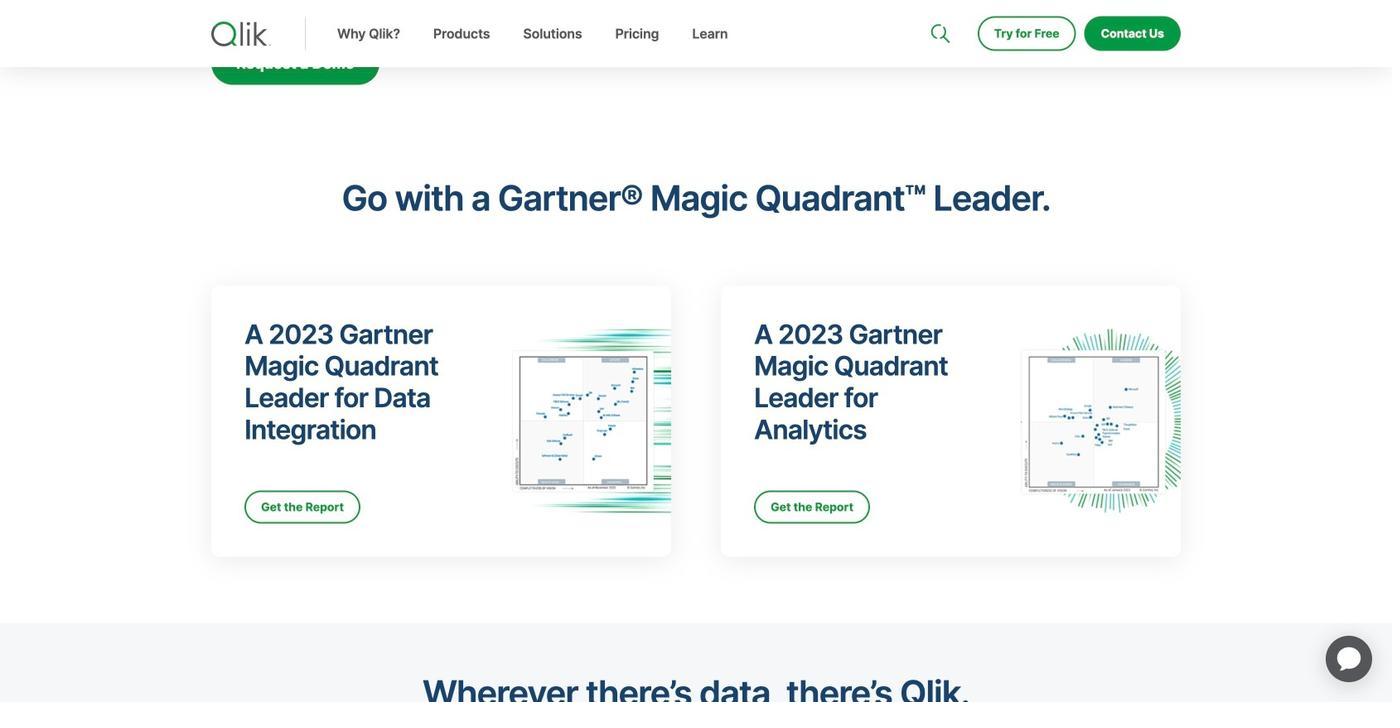 Task type: describe. For each thing, give the bounding box(es) containing it.
login image
[[1128, 0, 1141, 13]]



Task type: locate. For each thing, give the bounding box(es) containing it.
qlik image
[[211, 22, 271, 46]]

support image
[[932, 0, 945, 13]]

application
[[1306, 616, 1392, 703]]



Task type: vqa. For each thing, say whether or not it's contained in the screenshot.
Qlik IMAGE
yes



